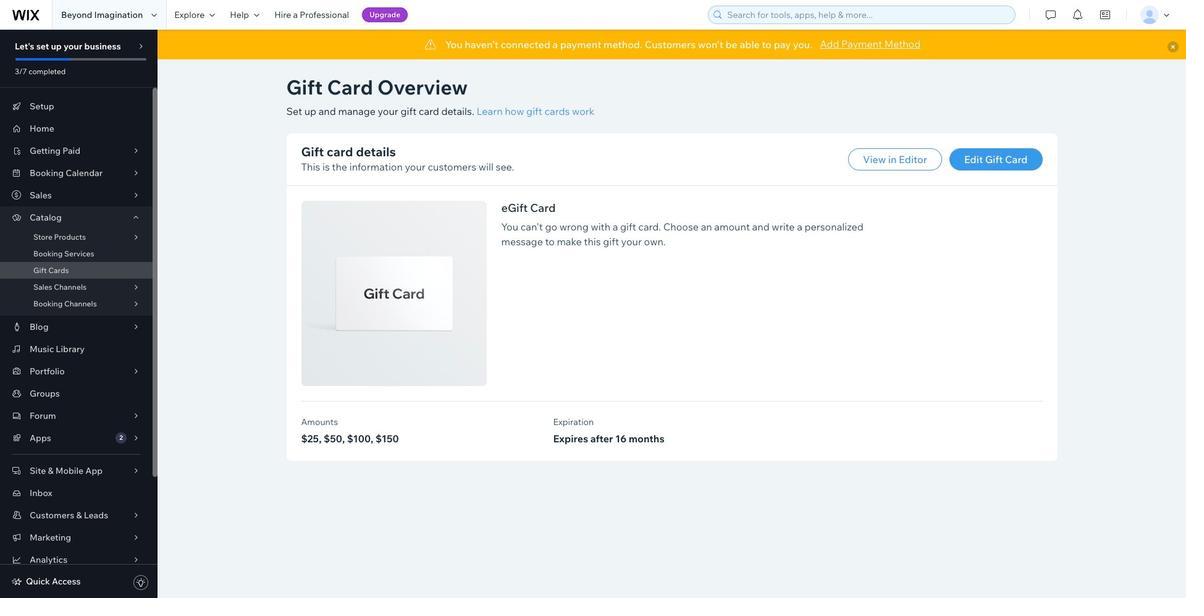 Task type: locate. For each thing, give the bounding box(es) containing it.
Search for tools, apps, help & more... field
[[724, 6, 1012, 23]]

alert
[[158, 30, 1187, 59]]



Task type: describe. For each thing, give the bounding box(es) containing it.
sidebar element
[[0, 30, 158, 598]]



Task type: vqa. For each thing, say whether or not it's contained in the screenshot.
Sidebar element
yes



